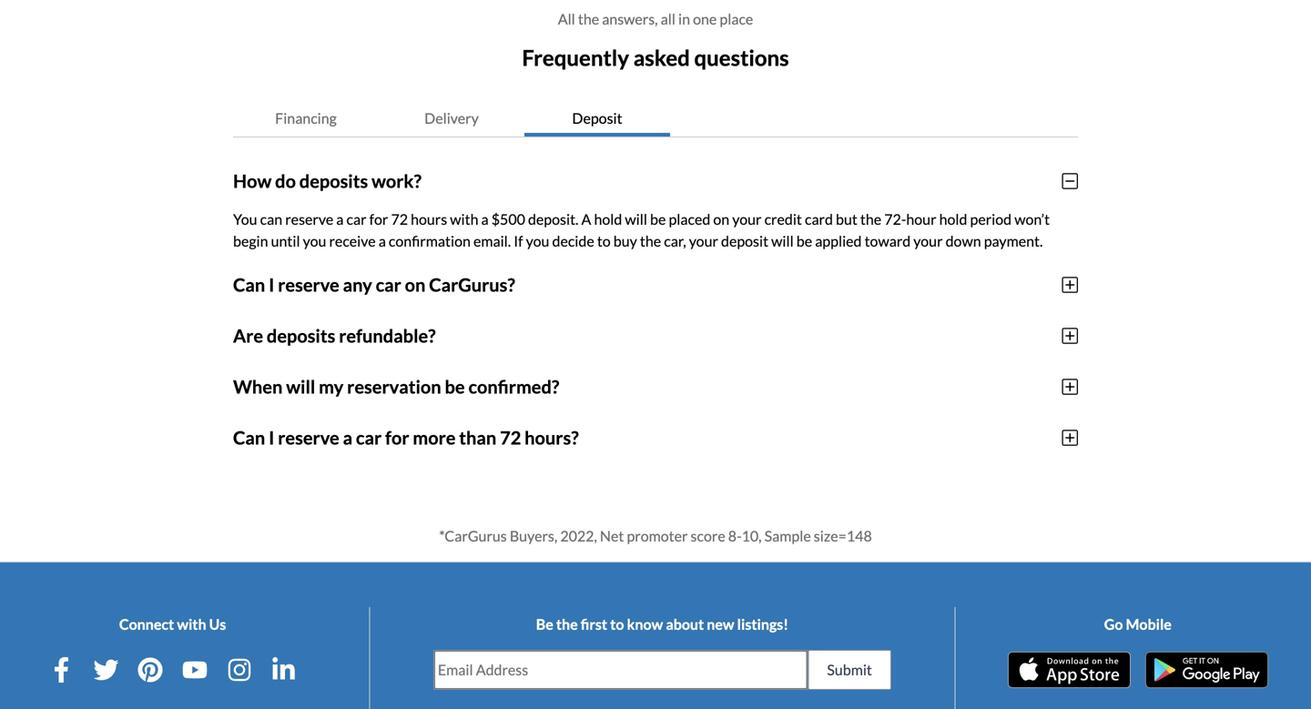 Task type: locate. For each thing, give the bounding box(es) containing it.
10,
[[742, 527, 762, 545]]

2 vertical spatial will
[[286, 376, 315, 398]]

on down confirmation
[[405, 274, 426, 296]]

1 vertical spatial on
[[405, 274, 426, 296]]

the right be
[[556, 616, 578, 633]]

0 vertical spatial to
[[597, 232, 611, 250]]

can i reserve any car on cargurus? button
[[233, 259, 1079, 310]]

car down the reservation
[[356, 427, 382, 449]]

for up receive
[[370, 210, 388, 228]]

know
[[627, 616, 663, 633]]

0 horizontal spatial be
[[445, 376, 465, 398]]

promoter
[[627, 527, 688, 545]]

tab list containing financing
[[233, 100, 1079, 137]]

deposit
[[572, 109, 623, 127]]

deposits right are
[[267, 325, 336, 347]]

reserve up until
[[285, 210, 334, 228]]

on
[[714, 210, 730, 228], [405, 274, 426, 296]]

2 horizontal spatial will
[[772, 232, 794, 250]]

72 right than
[[500, 427, 521, 449]]

for inside dropdown button
[[385, 427, 410, 449]]

will down credit
[[772, 232, 794, 250]]

will left my
[[286, 376, 315, 398]]

deposits
[[300, 170, 368, 192], [267, 325, 336, 347]]

1 vertical spatial car
[[376, 274, 402, 296]]

1 horizontal spatial on
[[714, 210, 730, 228]]

deposits right do
[[300, 170, 368, 192]]

2 plus square image from the top
[[1063, 429, 1079, 447]]

1 can from the top
[[233, 274, 265, 296]]

to right 'first'
[[611, 616, 624, 633]]

more
[[413, 427, 456, 449]]

be
[[650, 210, 666, 228], [797, 232, 813, 250], [445, 376, 465, 398]]

to left buy
[[597, 232, 611, 250]]

a down my
[[343, 427, 353, 449]]

car up receive
[[347, 210, 367, 228]]

1 horizontal spatial 72
[[500, 427, 521, 449]]

period
[[971, 210, 1012, 228]]

with right hours
[[450, 210, 479, 228]]

credit
[[765, 210, 802, 228]]

download on the app store image
[[1008, 652, 1131, 689]]

for
[[370, 210, 388, 228], [385, 427, 410, 449]]

size=148
[[814, 527, 872, 545]]

to
[[597, 232, 611, 250], [611, 616, 624, 633]]

are deposits refundable? button
[[233, 310, 1079, 361]]

1 horizontal spatial with
[[450, 210, 479, 228]]

asked
[[634, 45, 690, 71]]

1 i from the top
[[269, 274, 275, 296]]

plus square image inside when will my reservation be confirmed? dropdown button
[[1063, 378, 1079, 396]]

0 horizontal spatial 72
[[391, 210, 408, 228]]

you right if on the top of the page
[[526, 232, 550, 250]]

0 horizontal spatial will
[[286, 376, 315, 398]]

can i reserve any car on cargurus?
[[233, 274, 515, 296]]

be up more on the left bottom of page
[[445, 376, 465, 398]]

0 vertical spatial plus square image
[[1063, 276, 1079, 294]]

1 plus square image from the top
[[1063, 276, 1079, 294]]

2 vertical spatial car
[[356, 427, 382, 449]]

be down card
[[797, 232, 813, 250]]

for inside "you can reserve a car for 72 hours with a $500 deposit. a hold will be placed on your credit card but the 72-hour hold period won't begin until you receive a confirmation email. if you decide to buy the car, your deposit will be applied toward your down payment."
[[370, 210, 388, 228]]

new
[[707, 616, 735, 633]]

car
[[347, 210, 367, 228], [376, 274, 402, 296], [356, 427, 382, 449]]

plus square image inside "can i reserve a car for more than 72 hours?" dropdown button
[[1063, 429, 1079, 447]]

0 vertical spatial deposits
[[300, 170, 368, 192]]

0 vertical spatial with
[[450, 210, 479, 228]]

0 vertical spatial 72
[[391, 210, 408, 228]]

connect with us
[[119, 616, 226, 633]]

tab list
[[233, 100, 1079, 137]]

2 vertical spatial be
[[445, 376, 465, 398]]

go
[[1105, 616, 1124, 633]]

you
[[303, 232, 326, 250], [526, 232, 550, 250]]

reserve down my
[[278, 427, 340, 449]]

facebook image
[[49, 658, 74, 683]]

deposit.
[[528, 210, 579, 228]]

1 vertical spatial can
[[233, 427, 265, 449]]

will up buy
[[625, 210, 648, 228]]

reserve for can i reserve a car for more than 72 hours?
[[278, 427, 340, 449]]

on right 'placed'
[[714, 210, 730, 228]]

with
[[450, 210, 479, 228], [177, 616, 206, 633]]

0 horizontal spatial with
[[177, 616, 206, 633]]

questions
[[695, 45, 790, 71]]

1 horizontal spatial be
[[650, 210, 666, 228]]

net
[[600, 527, 624, 545]]

1 vertical spatial reserve
[[278, 274, 340, 296]]

1 horizontal spatial you
[[526, 232, 550, 250]]

1 you from the left
[[303, 232, 326, 250]]

0 vertical spatial on
[[714, 210, 730, 228]]

1 vertical spatial plus square image
[[1063, 378, 1079, 396]]

card
[[805, 210, 833, 228]]

i down when
[[269, 427, 275, 449]]

deposit tab
[[525, 100, 670, 136]]

first
[[581, 616, 608, 633]]

are deposits refundable?
[[233, 325, 436, 347]]

the
[[578, 10, 600, 28], [861, 210, 882, 228], [640, 232, 662, 250], [556, 616, 578, 633]]

72-
[[885, 210, 907, 228]]

0 vertical spatial plus square image
[[1063, 327, 1079, 345]]

linkedin image
[[271, 658, 297, 683]]

when will my reservation be confirmed?
[[233, 376, 560, 398]]

will
[[625, 210, 648, 228], [772, 232, 794, 250], [286, 376, 315, 398]]

0 horizontal spatial your
[[689, 232, 719, 250]]

reserve inside "you can reserve a car for 72 hours with a $500 deposit. a hold will be placed on your credit card but the 72-hour hold period won't begin until you receive a confirmation email. if you decide to buy the car, your deposit will be applied toward your down payment."
[[285, 210, 334, 228]]

can for can i reserve any car on cargurus?
[[233, 274, 265, 296]]

plus square image
[[1063, 327, 1079, 345], [1063, 378, 1079, 396]]

when
[[233, 376, 283, 398]]

hold right a
[[594, 210, 622, 228]]

2 hold from the left
[[940, 210, 968, 228]]

1 vertical spatial for
[[385, 427, 410, 449]]

the left car,
[[640, 232, 662, 250]]

you right until
[[303, 232, 326, 250]]

*cargurus buyers, 2022, net promoter score 8-10, sample size=148
[[439, 527, 872, 545]]

won't
[[1015, 210, 1050, 228]]

72 inside "you can reserve a car for 72 hours with a $500 deposit. a hold will be placed on your credit card but the 72-hour hold period won't begin until you receive a confirmation email. if you decide to buy the car, your deposit will be applied toward your down payment."
[[391, 210, 408, 228]]

Email Address email field
[[434, 651, 807, 689]]

i
[[269, 274, 275, 296], [269, 427, 275, 449]]

0 vertical spatial be
[[650, 210, 666, 228]]

1 horizontal spatial your
[[733, 210, 762, 228]]

0 horizontal spatial you
[[303, 232, 326, 250]]

1 horizontal spatial will
[[625, 210, 648, 228]]

plus square image inside 'can i reserve any car on cargurus?' dropdown button
[[1063, 276, 1079, 294]]

for for more
[[385, 427, 410, 449]]

2 can from the top
[[233, 427, 265, 449]]

1 plus square image from the top
[[1063, 327, 1079, 345]]

can down when
[[233, 427, 265, 449]]

your down hour
[[914, 232, 943, 250]]

can down the begin at top
[[233, 274, 265, 296]]

1 vertical spatial i
[[269, 427, 275, 449]]

hold up down
[[940, 210, 968, 228]]

0 vertical spatial i
[[269, 274, 275, 296]]

all
[[661, 10, 676, 28]]

2 i from the top
[[269, 427, 275, 449]]

hour
[[907, 210, 937, 228]]

for left more on the left bottom of page
[[385, 427, 410, 449]]

get it on google play image
[[1146, 652, 1269, 689]]

i for can i reserve a car for more than 72 hours?
[[269, 427, 275, 449]]

2 you from the left
[[526, 232, 550, 250]]

for for 72
[[370, 210, 388, 228]]

plus square image for when will my reservation be confirmed?
[[1063, 378, 1079, 396]]

your up the deposit
[[733, 210, 762, 228]]

0 horizontal spatial hold
[[594, 210, 622, 228]]

reserve for can i reserve any car on cargurus?
[[278, 274, 340, 296]]

0 vertical spatial can
[[233, 274, 265, 296]]

can
[[233, 274, 265, 296], [233, 427, 265, 449]]

reservation
[[347, 376, 442, 398]]

0 vertical spatial car
[[347, 210, 367, 228]]

plus square image for are deposits refundable?
[[1063, 327, 1079, 345]]

2 plus square image from the top
[[1063, 378, 1079, 396]]

instagram image
[[227, 658, 252, 683]]

1 vertical spatial plus square image
[[1063, 429, 1079, 447]]

1 horizontal spatial hold
[[940, 210, 968, 228]]

a
[[336, 210, 344, 228], [482, 210, 489, 228], [379, 232, 386, 250], [343, 427, 353, 449]]

how
[[233, 170, 272, 192]]

car inside "you can reserve a car for 72 hours with a $500 deposit. a hold will be placed on your credit card but the 72-hour hold period won't begin until you receive a confirmation email. if you decide to buy the car, your deposit will be applied toward your down payment."
[[347, 210, 367, 228]]

your down 'placed'
[[689, 232, 719, 250]]

car right any
[[376, 274, 402, 296]]

reserve
[[285, 210, 334, 228], [278, 274, 340, 296], [278, 427, 340, 449]]

minus square image
[[1063, 172, 1079, 190]]

be
[[536, 616, 554, 633]]

buy
[[614, 232, 638, 250]]

reserve left any
[[278, 274, 340, 296]]

plus square image for can i reserve a car for more than 72 hours?
[[1063, 429, 1079, 447]]

mobile
[[1126, 616, 1172, 633]]

1 vertical spatial 72
[[500, 427, 521, 449]]

financing
[[275, 109, 337, 127]]

2 horizontal spatial your
[[914, 232, 943, 250]]

until
[[271, 232, 300, 250]]

all
[[558, 10, 576, 28]]

1 vertical spatial will
[[772, 232, 794, 250]]

in
[[679, 10, 691, 28]]

with left us on the left of the page
[[177, 616, 206, 633]]

0 vertical spatial reserve
[[285, 210, 334, 228]]

confirmed?
[[469, 376, 560, 398]]

refundable?
[[339, 325, 436, 347]]

are
[[233, 325, 263, 347]]

reserve for you can reserve a car for 72 hours with a $500 deposit. a hold will be placed on your credit card but the 72-hour hold period won't begin until you receive a confirmation email. if you decide to buy the car, your deposit will be applied toward your down payment.
[[285, 210, 334, 228]]

plus square image
[[1063, 276, 1079, 294], [1063, 429, 1079, 447]]

plus square image inside 'are deposits refundable?' dropdown button
[[1063, 327, 1079, 345]]

the right all
[[578, 10, 600, 28]]

be up car,
[[650, 210, 666, 228]]

i down until
[[269, 274, 275, 296]]

72
[[391, 210, 408, 228], [500, 427, 521, 449]]

connect
[[119, 616, 174, 633]]

0 vertical spatial for
[[370, 210, 388, 228]]

0 horizontal spatial on
[[405, 274, 426, 296]]

can for can i reserve a car for more than 72 hours?
[[233, 427, 265, 449]]

decide
[[553, 232, 595, 250]]

72 left hours
[[391, 210, 408, 228]]

you
[[233, 210, 257, 228]]

2 horizontal spatial be
[[797, 232, 813, 250]]

sample
[[765, 527, 811, 545]]

your
[[733, 210, 762, 228], [689, 232, 719, 250], [914, 232, 943, 250]]

can i reserve a car for more than 72 hours? button
[[233, 412, 1079, 463]]

2 vertical spatial reserve
[[278, 427, 340, 449]]



Task type: describe. For each thing, give the bounding box(es) containing it.
place
[[720, 10, 754, 28]]

answers,
[[602, 10, 658, 28]]

hours
[[411, 210, 447, 228]]

go mobile
[[1105, 616, 1172, 633]]

when will my reservation be confirmed? button
[[233, 361, 1079, 412]]

plus square image for can i reserve any car on cargurus?
[[1063, 276, 1079, 294]]

a
[[582, 210, 592, 228]]

to inside "you can reserve a car for 72 hours with a $500 deposit. a hold will be placed on your credit card but the 72-hour hold period won't begin until you receive a confirmation email. if you decide to buy the car, your deposit will be applied toward your down payment."
[[597, 232, 611, 250]]

us
[[209, 616, 226, 633]]

can i reserve a car for more than 72 hours?
[[233, 427, 579, 449]]

a up email.
[[482, 210, 489, 228]]

a right receive
[[379, 232, 386, 250]]

but
[[836, 210, 858, 228]]

2022,
[[561, 527, 597, 545]]

email.
[[474, 232, 511, 250]]

cargurus?
[[429, 274, 515, 296]]

the right but
[[861, 210, 882, 228]]

financing tab
[[233, 100, 379, 136]]

*cargurus
[[439, 527, 507, 545]]

work?
[[372, 170, 422, 192]]

payment.
[[984, 232, 1043, 250]]

one
[[693, 10, 717, 28]]

be the first to know about new listings!
[[536, 616, 789, 633]]

youtube image
[[182, 658, 208, 683]]

delivery tab
[[379, 100, 525, 136]]

on inside dropdown button
[[405, 274, 426, 296]]

twitter image
[[93, 658, 119, 683]]

do
[[275, 170, 296, 192]]

frequently asked questions
[[522, 45, 790, 71]]

deposit
[[721, 232, 769, 250]]

1 vertical spatial to
[[611, 616, 624, 633]]

72 inside dropdown button
[[500, 427, 521, 449]]

1 vertical spatial deposits
[[267, 325, 336, 347]]

be inside dropdown button
[[445, 376, 465, 398]]

8-
[[729, 527, 742, 545]]

any
[[343, 274, 372, 296]]

car,
[[664, 232, 687, 250]]

on inside "you can reserve a car for 72 hours with a $500 deposit. a hold will be placed on your credit card but the 72-hour hold period won't begin until you receive a confirmation email. if you decide to buy the car, your deposit will be applied toward your down payment."
[[714, 210, 730, 228]]

1 vertical spatial with
[[177, 616, 206, 633]]

receive
[[329, 232, 376, 250]]

hours?
[[525, 427, 579, 449]]

1 vertical spatial be
[[797, 232, 813, 250]]

will inside dropdown button
[[286, 376, 315, 398]]

than
[[459, 427, 497, 449]]

how do deposits work? button
[[233, 156, 1079, 207]]

a inside dropdown button
[[343, 427, 353, 449]]

can
[[260, 210, 283, 228]]

car for more
[[356, 427, 382, 449]]

frequently
[[522, 45, 630, 71]]

pinterest image
[[138, 658, 163, 683]]

car for cargurus?
[[376, 274, 402, 296]]

about
[[666, 616, 704, 633]]

with inside "you can reserve a car for 72 hours with a $500 deposit. a hold will be placed on your credit card but the 72-hour hold period won't begin until you receive a confirmation email. if you decide to buy the car, your deposit will be applied toward your down payment."
[[450, 210, 479, 228]]

submit button
[[808, 650, 892, 690]]

begin
[[233, 232, 268, 250]]

delivery
[[425, 109, 479, 127]]

my
[[319, 376, 344, 398]]

$500
[[492, 210, 526, 228]]

down
[[946, 232, 982, 250]]

listings!
[[738, 616, 789, 633]]

0 vertical spatial will
[[625, 210, 648, 228]]

applied
[[816, 232, 862, 250]]

you can reserve a car for 72 hours with a $500 deposit. a hold will be placed on your credit card but the 72-hour hold period won't begin until you receive a confirmation email. if you decide to buy the car, your deposit will be applied toward your down payment.
[[233, 210, 1050, 250]]

1 hold from the left
[[594, 210, 622, 228]]

placed
[[669, 210, 711, 228]]

buyers,
[[510, 527, 558, 545]]

score
[[691, 527, 726, 545]]

submit
[[828, 661, 873, 679]]

if
[[514, 232, 523, 250]]

how do deposits work?
[[233, 170, 422, 192]]

a up receive
[[336, 210, 344, 228]]

i for can i reserve any car on cargurus?
[[269, 274, 275, 296]]

confirmation
[[389, 232, 471, 250]]

all the answers, all in one place
[[558, 10, 754, 28]]

car for 72
[[347, 210, 367, 228]]

toward
[[865, 232, 911, 250]]



Task type: vqa. For each thing, say whether or not it's contained in the screenshot.
the right Tips
no



